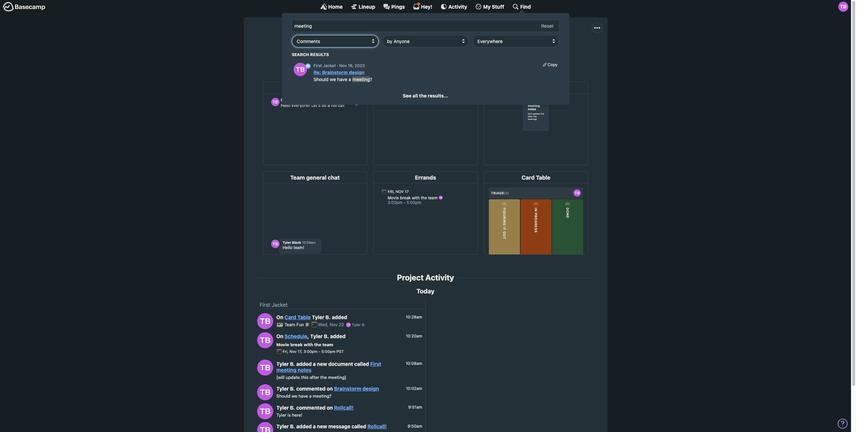 Task type: vqa. For each thing, say whether or not it's contained in the screenshot.


Task type: describe. For each thing, give the bounding box(es) containing it.
message
[[328, 424, 350, 430]]

copy
[[548, 62, 558, 67]]

tyler for tyler b. commented on rollcall!
[[276, 405, 289, 411]]

have inside first jacket · nov 16, 2023 re: brainstorm design should we have a meeting ?
[[337, 77, 347, 82]]

meeting inside first meeting notes
[[276, 367, 296, 373]]

team fun
[[284, 323, 305, 328]]

movie
[[276, 342, 289, 348]]

the inside movie break with the team fri, nov 17, 3:00pm -     5:00pm pst
[[314, 342, 321, 348]]

tyler b.
[[351, 323, 366, 328]]

first jacket · nov 16, 2023 re: brainstorm design should we have a meeting ?
[[314, 63, 372, 82]]

10:02am
[[406, 387, 422, 392]]

first for first jacket · nov 16, 2023 re: brainstorm design should we have a meeting ?
[[314, 63, 322, 68]]

see all the results… link
[[403, 93, 448, 99]]

1 vertical spatial rollcall!
[[368, 424, 387, 430]]

1 vertical spatial design
[[363, 386, 379, 392]]

10:28am element
[[406, 315, 422, 320]]

for search image
[[305, 63, 311, 69]]

movie break with the team link
[[276, 342, 333, 348]]

called for message
[[352, 424, 366, 430]]

b. for tyler b.
[[362, 323, 366, 328]]

on for on schedule ,       tyler b. added
[[276, 334, 283, 340]]

wed,
[[318, 323, 329, 328]]

find
[[520, 4, 531, 10]]

on card table tyler b. added
[[276, 315, 347, 321]]

tyler for tyler b. commented on brainstorm design
[[276, 386, 289, 392]]

we inside first jacket · nov 16, 2023 re: brainstorm design should we have a meeting ?
[[330, 77, 336, 82]]

search
[[292, 52, 309, 57]]

b. up team
[[324, 334, 329, 340]]

tyler right ,
[[310, 334, 323, 340]]

[will
[[276, 375, 285, 380]]

tyler b. commented on rollcall!
[[276, 405, 354, 411]]

added down 17,
[[296, 361, 312, 367]]

nov inside first jacket · nov 16, 2023 re: brainstorm design should we have a meeting ?
[[339, 63, 347, 68]]

the right after on the bottom left
[[320, 375, 327, 380]]

tyler black image for tyler b. added
[[257, 314, 273, 330]]

b. for tyler b. added a new message called rollcall!
[[290, 424, 295, 430]]

9:50am element
[[408, 424, 422, 429]]

added down here!
[[296, 424, 312, 430]]

0 horizontal spatial have
[[299, 394, 308, 399]]

2 and from the left
[[482, 46, 491, 52]]

card
[[285, 315, 296, 321]]

results…
[[428, 93, 448, 99]]

2 of from the left
[[526, 46, 531, 52]]

1 vertical spatial brainstorm
[[334, 386, 361, 392]]

17,
[[298, 350, 302, 354]]

added down the 22
[[330, 334, 346, 340]]

document
[[328, 361, 353, 367]]

pings button
[[383, 3, 405, 10]]

[will update this after the meeting]
[[276, 375, 346, 380]]

re:
[[314, 70, 321, 75]]

,
[[307, 334, 309, 340]]

9:50am
[[408, 424, 422, 429]]

tyler black image inside main element
[[293, 63, 307, 76]]

break
[[290, 342, 303, 348]]

pst
[[337, 350, 344, 354]]

b. for tyler b. commented on rollcall!
[[290, 405, 295, 411]]

commented for rollcall!
[[296, 405, 326, 411]]

a for should we have a meeting?
[[309, 394, 312, 399]]

pings
[[391, 4, 405, 10]]

tyler for tyler is here!
[[276, 413, 286, 418]]

stuff
[[492, 4, 504, 10]]

let's
[[302, 46, 314, 52]]

project
[[397, 273, 424, 283]]

tyler b. commented on brainstorm design
[[276, 386, 379, 392]]

home
[[328, 4, 343, 10]]

search results
[[292, 52, 329, 57]]

first for first meeting notes
[[370, 361, 381, 367]]

?
[[370, 77, 372, 82]]

wed, nov 22
[[318, 323, 345, 328]]

activity link
[[440, 3, 467, 10]]

my stuff
[[483, 4, 504, 10]]

10:02am element
[[406, 387, 422, 392]]

today
[[417, 288, 435, 295]]

first jacket link
[[260, 302, 288, 308]]

lot
[[515, 46, 525, 52]]

first jacket let's create the first jacket of the company! i am thinking rabits and strips and colors! a lot of colors!
[[302, 31, 549, 52]]

b. up wed, nov 22
[[326, 315, 331, 321]]

activity inside main element
[[448, 4, 467, 10]]

main element
[[0, 0, 851, 105]]

schedule
[[285, 334, 307, 340]]

first meeting notes link
[[276, 361, 381, 373]]

first for first jacket let's create the first jacket of the company! i am thinking rabits and strips and colors! a lot of colors!
[[397, 31, 419, 43]]

all
[[413, 93, 418, 99]]

my
[[483, 4, 491, 10]]

is
[[288, 413, 291, 418]]

the left first at top
[[332, 46, 340, 52]]

added up the 22
[[332, 315, 347, 321]]

on for brainstorm
[[327, 386, 333, 392]]

9:51am
[[408, 405, 422, 410]]

brainstorm design link
[[334, 386, 379, 392]]

notes
[[298, 367, 311, 373]]

rollcall! link for tyler b. added a new message called
[[368, 424, 387, 430]]

project activity
[[397, 273, 454, 283]]

10:08am element
[[406, 362, 422, 367]]

hey!
[[421, 4, 432, 10]]

team
[[322, 342, 333, 348]]

am
[[412, 46, 419, 52]]

tyler b. added a new document called
[[276, 361, 370, 367]]

here!
[[292, 413, 302, 418]]

copy button
[[543, 62, 558, 68]]

22
[[339, 323, 344, 328]]

·
[[337, 63, 338, 68]]

3:00pm
[[304, 350, 318, 354]]

new for message
[[317, 424, 327, 430]]

hey! button
[[413, 2, 432, 10]]

Search for… search field
[[292, 20, 559, 32]]

a
[[510, 46, 513, 52]]

9:51am element
[[408, 405, 422, 410]]

5:00pm
[[322, 350, 336, 354]]

fri,
[[283, 350, 288, 354]]

new for document
[[317, 361, 327, 367]]

design inside first jacket · nov 16, 2023 re: brainstorm design should we have a meeting ?
[[349, 70, 365, 75]]

jacket for first jacket let's create the first jacket of the company! i am thinking rabits and strips and colors! a lot of colors!
[[421, 31, 455, 43]]

a for tyler b. added a new message called rollcall!
[[313, 424, 316, 430]]

-
[[319, 350, 320, 354]]

on for rollcall!
[[327, 405, 333, 411]]



Task type: locate. For each thing, give the bounding box(es) containing it.
0 vertical spatial tyler black image
[[293, 63, 307, 76]]

1 horizontal spatial nov
[[330, 323, 338, 328]]

design
[[349, 70, 365, 75], [363, 386, 379, 392]]

0 vertical spatial rollcall! link
[[334, 405, 354, 411]]

jacket
[[352, 46, 367, 52]]

b. down tyler is here!
[[290, 424, 295, 430]]

the inside main element
[[419, 93, 427, 99]]

commented up should we have a meeting?
[[296, 386, 326, 392]]

1 vertical spatial should
[[276, 394, 290, 399]]

10:08am
[[406, 362, 422, 367]]

schedule link
[[285, 334, 307, 340]]

first inside first jacket let's create the first jacket of the company! i am thinking rabits and strips and colors! a lot of colors!
[[397, 31, 419, 43]]

activity up today at the bottom of the page
[[425, 273, 454, 283]]

1 colors! from the left
[[492, 46, 508, 52]]

nov
[[339, 63, 347, 68], [330, 323, 338, 328], [290, 350, 297, 354]]

1 on from the top
[[276, 315, 283, 321]]

1 commented from the top
[[296, 386, 326, 392]]

1 horizontal spatial of
[[526, 46, 531, 52]]

0 vertical spatial rollcall!
[[334, 405, 354, 411]]

2023
[[355, 63, 365, 68]]

tyler black image for tyler b. commented on rollcall!
[[257, 404, 273, 420]]

this
[[301, 375, 309, 380]]

see
[[403, 93, 412, 99]]

a down re: brainstorm design link
[[349, 77, 351, 82]]

commented for brainstorm design
[[296, 386, 326, 392]]

find button
[[512, 3, 531, 10]]

tyler up 'is'
[[276, 405, 289, 411]]

nov right ·
[[339, 63, 347, 68]]

0 vertical spatial design
[[349, 70, 365, 75]]

2 vertical spatial nov
[[290, 350, 297, 354]]

the right all
[[419, 93, 427, 99]]

tyler is here!
[[276, 413, 302, 418]]

tyler black image
[[293, 63, 307, 76], [346, 323, 351, 328], [257, 333, 273, 349]]

on up meeting?
[[327, 386, 333, 392]]

0 horizontal spatial meeting
[[276, 367, 296, 373]]

0 horizontal spatial jacket
[[272, 302, 288, 308]]

brainstorm down meeting] at the left bottom of the page
[[334, 386, 361, 392]]

1 vertical spatial tyler black image
[[346, 323, 351, 328]]

activity
[[448, 4, 467, 10], [425, 273, 454, 283]]

should down [will
[[276, 394, 290, 399]]

rollcall! link
[[334, 405, 354, 411], [368, 424, 387, 430]]

rollcall! link for tyler b. commented on
[[334, 405, 354, 411]]

tyler for tyler b.
[[352, 323, 361, 328]]

10:28am
[[406, 315, 422, 320]]

1 horizontal spatial should
[[314, 77, 329, 82]]

a down tyler b. commented on rollcall!
[[313, 424, 316, 430]]

0 vertical spatial on
[[276, 315, 283, 321]]

0 horizontal spatial of
[[368, 46, 373, 52]]

meeting inside first jacket · nov 16, 2023 re: brainstorm design should we have a meeting ?
[[352, 77, 370, 82]]

tyler down the fri, in the left bottom of the page
[[276, 361, 289, 367]]

my stuff button
[[475, 3, 504, 10]]

1 vertical spatial called
[[352, 424, 366, 430]]

tyler black image for tyler b. commented on brainstorm design
[[257, 385, 273, 401]]

0 horizontal spatial nov
[[290, 350, 297, 354]]

a right the notes
[[313, 361, 316, 367]]

new left message
[[317, 424, 327, 430]]

colors! left a
[[492, 46, 508, 52]]

new
[[317, 361, 327, 367], [317, 424, 327, 430]]

1 horizontal spatial meeting
[[352, 77, 370, 82]]

1 vertical spatial on
[[276, 334, 283, 340]]

2 horizontal spatial tyler black image
[[346, 323, 351, 328]]

on left card
[[276, 315, 283, 321]]

0 vertical spatial new
[[317, 361, 327, 367]]

a inside first jacket · nov 16, 2023 re: brainstorm design should we have a meeting ?
[[349, 77, 351, 82]]

1 vertical spatial we
[[292, 394, 297, 399]]

called right document
[[354, 361, 369, 367]]

1 horizontal spatial rollcall! link
[[368, 424, 387, 430]]

i
[[409, 46, 410, 52]]

should down re:
[[314, 77, 329, 82]]

create
[[316, 46, 331, 52]]

meeting?
[[313, 394, 332, 399]]

should inside first jacket · nov 16, 2023 re: brainstorm design should we have a meeting ?
[[314, 77, 329, 82]]

jacket left ·
[[323, 63, 336, 68]]

1 on from the top
[[327, 386, 333, 392]]

None reset field
[[538, 22, 557, 30]]

we down re: brainstorm design link
[[330, 77, 336, 82]]

b.
[[326, 315, 331, 321], [362, 323, 366, 328], [324, 334, 329, 340], [290, 361, 295, 367], [290, 386, 295, 392], [290, 405, 295, 411], [290, 424, 295, 430]]

on up movie
[[276, 334, 283, 340]]

0 vertical spatial called
[[354, 361, 369, 367]]

1 vertical spatial meeting
[[276, 367, 296, 373]]

tyler black image right the 22
[[346, 323, 351, 328]]

on
[[327, 386, 333, 392], [327, 405, 333, 411]]

0 horizontal spatial should
[[276, 394, 290, 399]]

2 vertical spatial tyler black image
[[257, 333, 273, 349]]

have up tyler b. commented on rollcall!
[[299, 394, 308, 399]]

a
[[349, 77, 351, 82], [313, 361, 316, 367], [309, 394, 312, 399], [313, 424, 316, 430]]

see all the results…
[[403, 93, 448, 99]]

should
[[314, 77, 329, 82], [276, 394, 290, 399]]

colors! up copy button
[[532, 46, 549, 52]]

jacket up card
[[272, 302, 288, 308]]

strips
[[467, 46, 480, 52]]

company!
[[384, 46, 408, 52]]

called for document
[[354, 361, 369, 367]]

1 horizontal spatial rollcall!
[[368, 424, 387, 430]]

1 and from the left
[[456, 46, 465, 52]]

have down re: brainstorm design link
[[337, 77, 347, 82]]

0 vertical spatial nov
[[339, 63, 347, 68]]

of right jacket
[[368, 46, 373, 52]]

0 horizontal spatial and
[[456, 46, 465, 52]]

nov left 17,
[[290, 350, 297, 354]]

10:20am element
[[406, 334, 422, 339]]

0 vertical spatial brainstorm
[[322, 70, 348, 75]]

2 on from the top
[[276, 334, 283, 340]]

thinking
[[420, 46, 440, 52]]

2 horizontal spatial nov
[[339, 63, 347, 68]]

jacket inside first jacket let's create the first jacket of the company! i am thinking rabits and strips and colors! a lot of colors!
[[421, 31, 455, 43]]

the up - at the bottom of page
[[314, 342, 321, 348]]

tyler black image for tyler b. added a new message called rollcall!
[[257, 423, 273, 433]]

meeting up [will
[[276, 367, 296, 373]]

1 horizontal spatial colors!
[[532, 46, 549, 52]]

nov 16, 2023 element
[[339, 63, 365, 68]]

jacket up thinking
[[421, 31, 455, 43]]

we
[[330, 77, 336, 82], [292, 394, 297, 399]]

1 vertical spatial rollcall! link
[[368, 424, 387, 430]]

card table link
[[285, 315, 311, 321]]

with
[[304, 342, 313, 348]]

tyler left 'is'
[[276, 413, 286, 418]]

table
[[298, 315, 311, 321]]

and left strips
[[456, 46, 465, 52]]

first meeting notes
[[276, 361, 381, 373]]

jacket inside first jacket · nov 16, 2023 re: brainstorm design should we have a meeting ?
[[323, 63, 336, 68]]

a left meeting?
[[309, 394, 312, 399]]

and right strips
[[482, 46, 491, 52]]

1 vertical spatial nov
[[330, 323, 338, 328]]

after
[[310, 375, 319, 380]]

and
[[456, 46, 465, 52], [482, 46, 491, 52]]

switch accounts image
[[3, 2, 45, 12]]

0 horizontal spatial rollcall! link
[[334, 405, 354, 411]]

10:20am
[[406, 334, 422, 339]]

tyler black image left movie
[[257, 333, 273, 349]]

1 new from the top
[[317, 361, 327, 367]]

1 vertical spatial activity
[[425, 273, 454, 283]]

first
[[397, 31, 419, 43], [314, 63, 322, 68], [260, 302, 270, 308], [370, 361, 381, 367]]

movie break with the team fri, nov 17, 3:00pm -     5:00pm pst
[[276, 342, 344, 354]]

0 vertical spatial meeting
[[352, 77, 370, 82]]

the
[[332, 46, 340, 52], [375, 46, 382, 52], [419, 93, 427, 99], [314, 342, 321, 348], [320, 375, 327, 380]]

1 horizontal spatial tyler black image
[[293, 63, 307, 76]]

0 horizontal spatial rollcall!
[[334, 405, 354, 411]]

tyler for tyler b. added a new document called
[[276, 361, 289, 367]]

meeting]
[[328, 375, 346, 380]]

2 vertical spatial jacket
[[272, 302, 288, 308]]

0 vertical spatial jacket
[[421, 31, 455, 43]]

we down update
[[292, 394, 297, 399]]

activity left my
[[448, 4, 467, 10]]

first inside first meeting notes
[[370, 361, 381, 367]]

1 horizontal spatial have
[[337, 77, 347, 82]]

rabits
[[441, 46, 455, 52]]

tyler black image
[[839, 2, 849, 12], [257, 314, 273, 330], [257, 360, 273, 376], [257, 385, 273, 401], [257, 404, 273, 420], [257, 423, 273, 433]]

0 vertical spatial activity
[[448, 4, 467, 10]]

should we have a meeting?
[[276, 394, 332, 399]]

16,
[[348, 63, 354, 68]]

tyler b. added a new message called rollcall!
[[276, 424, 387, 430]]

b. for tyler b. added a new document called
[[290, 361, 295, 367]]

1 vertical spatial have
[[299, 394, 308, 399]]

results
[[310, 52, 329, 57]]

tyler
[[312, 315, 324, 321], [352, 323, 361, 328], [310, 334, 323, 340], [276, 361, 289, 367], [276, 386, 289, 392], [276, 405, 289, 411], [276, 413, 286, 418], [276, 424, 289, 430]]

nov inside movie break with the team fri, nov 17, 3:00pm -     5:00pm pst
[[290, 350, 297, 354]]

0 horizontal spatial colors!
[[492, 46, 508, 52]]

1 vertical spatial commented
[[296, 405, 326, 411]]

1 vertical spatial jacket
[[323, 63, 336, 68]]

2 on from the top
[[327, 405, 333, 411]]

2 commented from the top
[[296, 405, 326, 411]]

tyler for tyler b. added a new message called rollcall!
[[276, 424, 289, 430]]

jacket for first jacket · nov 16, 2023 re: brainstorm design should we have a meeting ?
[[323, 63, 336, 68]]

update
[[286, 375, 300, 380]]

b. right the 22
[[362, 323, 366, 328]]

b. for tyler b. commented on brainstorm design
[[290, 386, 295, 392]]

have
[[337, 77, 347, 82], [299, 394, 308, 399]]

tyler down 'is'
[[276, 424, 289, 430]]

meeting down 2023
[[352, 77, 370, 82]]

0 horizontal spatial we
[[292, 394, 297, 399]]

on schedule ,       tyler b. added
[[276, 334, 346, 340]]

jacket for first jacket
[[272, 302, 288, 308]]

lineup link
[[351, 3, 375, 10]]

none reset field inside main element
[[538, 22, 557, 30]]

first inside first jacket · nov 16, 2023 re: brainstorm design should we have a meeting ?
[[314, 63, 322, 68]]

tyler black image down "search"
[[293, 63, 307, 76]]

b. up tyler is here!
[[290, 405, 295, 411]]

on down meeting?
[[327, 405, 333, 411]]

home link
[[320, 3, 343, 10]]

nov left the 22
[[330, 323, 338, 328]]

0 vertical spatial on
[[327, 386, 333, 392]]

on for on card table tyler b. added
[[276, 315, 283, 321]]

2 colors! from the left
[[532, 46, 549, 52]]

2 new from the top
[[317, 424, 327, 430]]

tyler down [will
[[276, 386, 289, 392]]

0 vertical spatial commented
[[296, 386, 326, 392]]

new down - at the bottom of page
[[317, 361, 327, 367]]

called right message
[[352, 424, 366, 430]]

rollcall!
[[334, 405, 354, 411], [368, 424, 387, 430]]

1 of from the left
[[368, 46, 373, 52]]

first jacket
[[260, 302, 288, 308]]

b. up update
[[290, 361, 295, 367]]

2 horizontal spatial jacket
[[421, 31, 455, 43]]

meeting
[[352, 77, 370, 82], [276, 367, 296, 373]]

of right lot
[[526, 46, 531, 52]]

tyler up "wed,"
[[312, 315, 324, 321]]

the left 'company!'
[[375, 46, 382, 52]]

b. down update
[[290, 386, 295, 392]]

a for tyler b. added a new document called
[[313, 361, 316, 367]]

brainstorm inside first jacket · nov 16, 2023 re: brainstorm design should we have a meeting ?
[[322, 70, 348, 75]]

first
[[342, 46, 351, 52]]

commented down should we have a meeting?
[[296, 405, 326, 411]]

0 vertical spatial we
[[330, 77, 336, 82]]

brainstorm down ·
[[322, 70, 348, 75]]

1 horizontal spatial jacket
[[323, 63, 336, 68]]

lineup
[[359, 4, 375, 10]]

1 vertical spatial new
[[317, 424, 327, 430]]

1 horizontal spatial and
[[482, 46, 491, 52]]

0 vertical spatial have
[[337, 77, 347, 82]]

tyler right the 22
[[352, 323, 361, 328]]

re: brainstorm design link
[[314, 70, 365, 75]]

1 vertical spatial on
[[327, 405, 333, 411]]

0 vertical spatial should
[[314, 77, 329, 82]]

team
[[284, 323, 295, 328]]

0 horizontal spatial tyler black image
[[257, 333, 273, 349]]

called
[[354, 361, 369, 367], [352, 424, 366, 430]]

1 horizontal spatial we
[[330, 77, 336, 82]]

first for first jacket
[[260, 302, 270, 308]]



